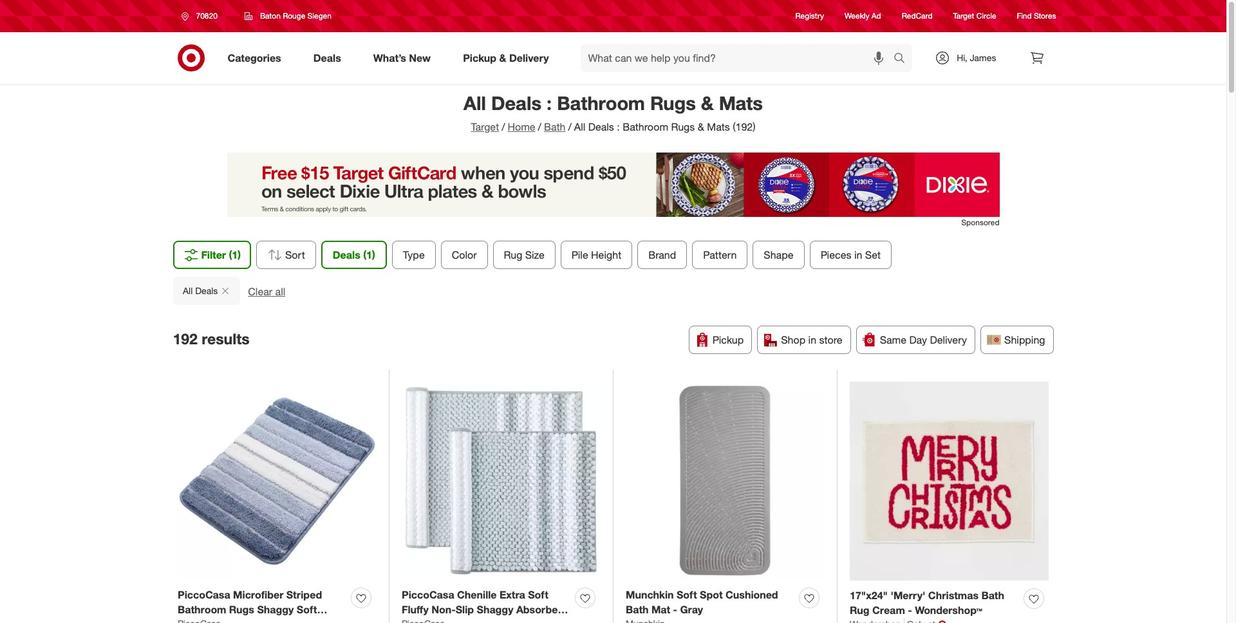 Task type: describe. For each thing, give the bounding box(es) containing it.
munchkin soft spot cushioned bath mat - gray link
[[626, 588, 794, 618]]

advertisement region
[[227, 153, 1000, 217]]

christmas
[[929, 589, 979, 602]]

delivery for pickup & delivery
[[510, 51, 549, 64]]

(192)
[[733, 120, 756, 133]]

circle
[[977, 11, 997, 21]]

deals (1)
[[333, 249, 375, 262]]

cushioned
[[726, 589, 779, 602]]

shaggy inside piccocasa microfiber striped bathroom rugs shaggy soft thick and absorbent bath mat
[[257, 604, 294, 616]]

area
[[402, 618, 425, 624]]

pieces
[[821, 249, 852, 262]]

of
[[501, 618, 510, 624]]

munchkin soft spot cushioned bath mat - gray
[[626, 589, 779, 616]]

search button
[[889, 44, 920, 75]]

soft inside munchkin soft spot cushioned bath mat - gray
[[677, 589, 697, 602]]

what's new link
[[363, 44, 447, 72]]

brand button
[[638, 241, 688, 269]]

all for all deals : bathroom rugs & mats target / home / bath / all deals : bathroom rugs & mats (192)
[[464, 91, 486, 115]]

weekly ad link
[[845, 11, 882, 22]]

home link
[[508, 120, 536, 133]]

mat inside munchkin soft spot cushioned bath mat - gray
[[652, 604, 671, 616]]

sponsored
[[962, 218, 1000, 227]]

shape
[[764, 249, 794, 262]]

non-
[[432, 604, 456, 616]]

pile height button
[[561, 241, 633, 269]]

17"x24" 'merry' christmas bath rug cream - wondershop™
[[850, 589, 1005, 617]]

weekly ad
[[845, 11, 882, 21]]

redcard link
[[902, 11, 933, 22]]

sort
[[285, 249, 305, 262]]

clear
[[248, 285, 272, 298]]

rugs inside piccocasa microfiber striped bathroom rugs shaggy soft thick and absorbent bath mat
[[229, 604, 254, 616]]

james
[[970, 52, 997, 63]]

pieces in set
[[821, 249, 881, 262]]

set inside piccocasa chenille extra soft fluffy non-slip shaggy absorbent area bath rugs set of 2
[[481, 618, 498, 624]]

wondershop™
[[916, 604, 983, 617]]

pattern
[[704, 249, 737, 262]]

all for all deals
[[183, 285, 192, 296]]

1 / from the left
[[502, 120, 505, 133]]

what's new
[[373, 51, 431, 64]]

shape button
[[753, 241, 805, 269]]

piccocasa chenille extra soft fluffy non-slip shaggy absorbent area bath rugs set of 2
[[402, 589, 568, 624]]

rug size button
[[493, 241, 556, 269]]

absorbent inside piccocasa chenille extra soft fluffy non-slip shaggy absorbent area bath rugs set of 2
[[517, 604, 568, 616]]

color button
[[441, 241, 488, 269]]

deals link
[[303, 44, 357, 72]]

filter (1) button
[[173, 241, 251, 269]]

thick
[[178, 618, 205, 624]]

categories
[[228, 51, 281, 64]]

pattern button
[[693, 241, 748, 269]]

all deals : bathroom rugs & mats target / home / bath / all deals : bathroom rugs & mats (192)
[[464, 91, 763, 133]]

1 vertical spatial mats
[[708, 120, 730, 133]]

deals up home
[[492, 91, 542, 115]]

deals right "sort"
[[333, 249, 361, 262]]

bath inside munchkin soft spot cushioned bath mat - gray
[[626, 604, 649, 616]]

new
[[409, 51, 431, 64]]

type
[[403, 249, 425, 262]]

home
[[508, 120, 536, 133]]

shipping
[[1005, 334, 1046, 347]]

0 vertical spatial mats
[[719, 91, 763, 115]]

mat inside piccocasa microfiber striped bathroom rugs shaggy soft thick and absorbent bath mat
[[309, 618, 327, 624]]

shipping button
[[981, 326, 1054, 354]]

all
[[275, 285, 285, 298]]

hi, james
[[957, 52, 997, 63]]

3 / from the left
[[568, 120, 572, 133]]

day
[[910, 334, 928, 347]]

1 horizontal spatial :
[[617, 120, 620, 133]]

color
[[452, 249, 477, 262]]

70820 button
[[173, 5, 231, 28]]

and
[[207, 618, 226, 624]]

hi,
[[957, 52, 968, 63]]

pile
[[572, 249, 589, 262]]

2 vertical spatial &
[[698, 120, 705, 133]]

2
[[513, 618, 519, 624]]

70820
[[196, 11, 218, 21]]

rug inside the 17"x24" 'merry' christmas bath rug cream - wondershop™
[[850, 604, 870, 617]]

pickup & delivery link
[[452, 44, 565, 72]]

17"x24" 'merry' christmas bath rug cream - wondershop™ link
[[850, 589, 1019, 618]]

registry
[[796, 11, 825, 21]]

find stores link
[[1018, 11, 1057, 22]]

deals inside button
[[195, 285, 218, 296]]

size
[[526, 249, 545, 262]]



Task type: locate. For each thing, give the bounding box(es) containing it.
soft down striped
[[297, 604, 317, 616]]

deals
[[314, 51, 341, 64], [492, 91, 542, 115], [589, 120, 614, 133], [333, 249, 361, 262], [195, 285, 218, 296]]

piccocasa inside piccocasa chenille extra soft fluffy non-slip shaggy absorbent area bath rugs set of 2
[[402, 589, 455, 602]]

fluffy
[[402, 604, 429, 616]]

- left gray
[[674, 604, 678, 616]]

rugs
[[651, 91, 696, 115], [672, 120, 695, 133], [229, 604, 254, 616], [453, 618, 479, 624]]

spot
[[700, 589, 723, 602]]

filter (1)
[[201, 249, 241, 262]]

bathroom inside piccocasa microfiber striped bathroom rugs shaggy soft thick and absorbent bath mat
[[178, 604, 226, 616]]

rug left size
[[504, 249, 523, 262]]

soft inside piccocasa chenille extra soft fluffy non-slip shaggy absorbent area bath rugs set of 2
[[528, 589, 549, 602]]

1 vertical spatial &
[[701, 91, 714, 115]]

0 vertical spatial all
[[464, 91, 486, 115]]

same day delivery
[[880, 334, 968, 347]]

(1) for deals (1)
[[363, 249, 375, 262]]

1 horizontal spatial delivery
[[931, 334, 968, 347]]

height
[[591, 249, 622, 262]]

target circle
[[954, 11, 997, 21]]

0 vertical spatial :
[[547, 91, 552, 115]]

bath down the munchkin
[[626, 604, 649, 616]]

soft right "extra"
[[528, 589, 549, 602]]

shaggy down microfiber
[[257, 604, 294, 616]]

0 horizontal spatial -
[[674, 604, 678, 616]]

bathroom for striped
[[178, 604, 226, 616]]

piccocasa microfiber striped bathroom rugs shaggy soft thick and absorbent bath mat
[[178, 589, 327, 624]]

deals down siegen
[[314, 51, 341, 64]]

in
[[855, 249, 863, 262], [809, 334, 817, 347]]

pickup
[[463, 51, 497, 64], [713, 334, 744, 347]]

0 horizontal spatial target
[[471, 120, 499, 133]]

in left store
[[809, 334, 817, 347]]

rug size
[[504, 249, 545, 262]]

target link
[[471, 120, 499, 133]]

2 vertical spatial bathroom
[[178, 604, 226, 616]]

1 vertical spatial all
[[574, 120, 586, 133]]

all down filter (1) "button"
[[183, 285, 192, 296]]

1 horizontal spatial rug
[[850, 604, 870, 617]]

clear all button
[[248, 285, 285, 299]]

1 vertical spatial set
[[481, 618, 498, 624]]

0 horizontal spatial soft
[[297, 604, 317, 616]]

0 horizontal spatial rug
[[504, 249, 523, 262]]

0 horizontal spatial piccocasa
[[178, 589, 230, 602]]

2 shaggy from the left
[[477, 604, 514, 616]]

baton rouge siegen
[[260, 11, 332, 21]]

1 vertical spatial in
[[809, 334, 817, 347]]

search
[[889, 53, 920, 65]]

What can we help you find? suggestions appear below search field
[[581, 44, 898, 72]]

shop
[[782, 334, 806, 347]]

piccocasa chenille extra soft fluffy non-slip shaggy absorbent area bath rugs set of 2 image
[[402, 382, 600, 581], [402, 382, 600, 581]]

mat down striped
[[309, 618, 327, 624]]

stores
[[1035, 11, 1057, 21]]

redcard
[[902, 11, 933, 21]]

-
[[674, 604, 678, 616], [908, 604, 913, 617]]

same day delivery button
[[857, 326, 976, 354]]

pickup button
[[689, 326, 753, 354]]

set right pieces
[[866, 249, 881, 262]]

0 horizontal spatial mat
[[309, 618, 327, 624]]

1 horizontal spatial shaggy
[[477, 604, 514, 616]]

1 shaggy from the left
[[257, 604, 294, 616]]

2 horizontal spatial soft
[[677, 589, 697, 602]]

: up advertisement region
[[617, 120, 620, 133]]

- inside the 17"x24" 'merry' christmas bath rug cream - wondershop™
[[908, 604, 913, 617]]

0 horizontal spatial shaggy
[[257, 604, 294, 616]]

find
[[1018, 11, 1032, 21]]

in for store
[[809, 334, 817, 347]]

all right 'bath' link
[[574, 120, 586, 133]]

1 horizontal spatial mat
[[652, 604, 671, 616]]

delivery
[[510, 51, 549, 64], [931, 334, 968, 347]]

bath inside the 17"x24" 'merry' christmas bath rug cream - wondershop™
[[982, 589, 1005, 602]]

bath down striped
[[283, 618, 306, 624]]

17"x24" 'merry' christmas bath rug cream - wondershop™ image
[[850, 382, 1049, 581], [850, 382, 1049, 581]]

pickup & delivery
[[463, 51, 549, 64]]

(1) left type
[[363, 249, 375, 262]]

absorbent
[[517, 604, 568, 616], [229, 618, 280, 624]]

munchkin soft spot cushioned bath mat - gray image
[[626, 382, 825, 581], [626, 382, 825, 581]]

1 horizontal spatial target
[[954, 11, 975, 21]]

& inside pickup & delivery link
[[500, 51, 507, 64]]

deals right 'bath' link
[[589, 120, 614, 133]]

what's
[[373, 51, 406, 64]]

0 vertical spatial delivery
[[510, 51, 549, 64]]

bath down non-
[[428, 618, 451, 624]]

siegen
[[308, 11, 332, 21]]

registry link
[[796, 11, 825, 22]]

2 (1) from the left
[[363, 249, 375, 262]]

0 horizontal spatial :
[[547, 91, 552, 115]]

bath inside piccocasa chenille extra soft fluffy non-slip shaggy absorbent area bath rugs set of 2
[[428, 618, 451, 624]]

sort button
[[256, 241, 316, 269]]

piccocasa inside piccocasa microfiber striped bathroom rugs shaggy soft thick and absorbent bath mat
[[178, 589, 230, 602]]

all
[[464, 91, 486, 115], [574, 120, 586, 133], [183, 285, 192, 296]]

- for wondershop™
[[908, 604, 913, 617]]

pickup for pickup
[[713, 334, 744, 347]]

set left "of"
[[481, 618, 498, 624]]

1 vertical spatial absorbent
[[229, 618, 280, 624]]

bath
[[544, 120, 566, 133], [982, 589, 1005, 602], [626, 604, 649, 616], [283, 618, 306, 624], [428, 618, 451, 624]]

bathroom for :
[[557, 91, 645, 115]]

delivery for same day delivery
[[931, 334, 968, 347]]

all up target link
[[464, 91, 486, 115]]

slip
[[456, 604, 474, 616]]

piccocasa microfiber striped bathroom rugs shaggy soft thick and absorbent bath mat image
[[178, 382, 376, 581], [178, 382, 376, 581]]

in right pieces
[[855, 249, 863, 262]]

(1)
[[229, 249, 241, 262], [363, 249, 375, 262]]

1 vertical spatial pickup
[[713, 334, 744, 347]]

microfiber
[[233, 589, 284, 602]]

1 horizontal spatial piccocasa
[[402, 589, 455, 602]]

mats up (192)
[[719, 91, 763, 115]]

1 horizontal spatial -
[[908, 604, 913, 617]]

pile height
[[572, 249, 622, 262]]

deals down filter (1) "button"
[[195, 285, 218, 296]]

1 vertical spatial target
[[471, 120, 499, 133]]

(1) inside filter (1) "button"
[[229, 249, 241, 262]]

set
[[866, 249, 881, 262], [481, 618, 498, 624]]

gray
[[681, 604, 704, 616]]

piccocasa for fluffy
[[402, 589, 455, 602]]

0 vertical spatial in
[[855, 249, 863, 262]]

piccocasa up "and"
[[178, 589, 230, 602]]

piccocasa
[[178, 589, 230, 602], [402, 589, 455, 602]]

1 vertical spatial bathroom
[[623, 120, 669, 133]]

1 vertical spatial rug
[[850, 604, 870, 617]]

baton
[[260, 11, 281, 21]]

2 horizontal spatial all
[[574, 120, 586, 133]]

0 vertical spatial set
[[866, 249, 881, 262]]

shaggy up "of"
[[477, 604, 514, 616]]

absorbent up the 2
[[517, 604, 568, 616]]

0 horizontal spatial set
[[481, 618, 498, 624]]

pickup for pickup & delivery
[[463, 51, 497, 64]]

1 vertical spatial mat
[[309, 618, 327, 624]]

pickup inside button
[[713, 334, 744, 347]]

0 horizontal spatial /
[[502, 120, 505, 133]]

- for gray
[[674, 604, 678, 616]]

'merry'
[[891, 589, 926, 602]]

0 vertical spatial bathroom
[[557, 91, 645, 115]]

delivery inside button
[[931, 334, 968, 347]]

bath inside all deals : bathroom rugs & mats target / home / bath / all deals : bathroom rugs & mats (192)
[[544, 120, 566, 133]]

bath inside piccocasa microfiber striped bathroom rugs shaggy soft thick and absorbent bath mat
[[283, 618, 306, 624]]

target inside all deals : bathroom rugs & mats target / home / bath / all deals : bathroom rugs & mats (192)
[[471, 120, 499, 133]]

1 horizontal spatial /
[[538, 120, 542, 133]]

bath link
[[544, 120, 566, 133]]

bathroom
[[557, 91, 645, 115], [623, 120, 669, 133], [178, 604, 226, 616]]

target left circle
[[954, 11, 975, 21]]

/ left home link
[[502, 120, 505, 133]]

soft up gray
[[677, 589, 697, 602]]

2 vertical spatial all
[[183, 285, 192, 296]]

results
[[202, 330, 250, 348]]

rugs inside piccocasa chenille extra soft fluffy non-slip shaggy absorbent area bath rugs set of 2
[[453, 618, 479, 624]]

0 vertical spatial target
[[954, 11, 975, 21]]

1 horizontal spatial absorbent
[[517, 604, 568, 616]]

0 vertical spatial absorbent
[[517, 604, 568, 616]]

store
[[820, 334, 843, 347]]

rug inside button
[[504, 249, 523, 262]]

brand
[[649, 249, 677, 262]]

2 horizontal spatial /
[[568, 120, 572, 133]]

striped
[[287, 589, 322, 602]]

in for set
[[855, 249, 863, 262]]

0 horizontal spatial (1)
[[229, 249, 241, 262]]

bath right christmas
[[982, 589, 1005, 602]]

all inside button
[[183, 285, 192, 296]]

1 horizontal spatial all
[[464, 91, 486, 115]]

1 horizontal spatial pickup
[[713, 334, 744, 347]]

2 piccocasa from the left
[[402, 589, 455, 602]]

piccocasa up fluffy on the left
[[402, 589, 455, 602]]

0 horizontal spatial in
[[809, 334, 817, 347]]

weekly
[[845, 11, 870, 21]]

1 horizontal spatial in
[[855, 249, 863, 262]]

1 piccocasa from the left
[[178, 589, 230, 602]]

piccocasa for rugs
[[178, 589, 230, 602]]

1 vertical spatial delivery
[[931, 334, 968, 347]]

set inside button
[[866, 249, 881, 262]]

(1) right filter
[[229, 249, 241, 262]]

munchkin
[[626, 589, 674, 602]]

0 vertical spatial pickup
[[463, 51, 497, 64]]

rug down 17"x24"
[[850, 604, 870, 617]]

clear all
[[248, 285, 285, 298]]

1 (1) from the left
[[229, 249, 241, 262]]

1 horizontal spatial (1)
[[363, 249, 375, 262]]

absorbent down microfiber
[[229, 618, 280, 624]]

shop in store button
[[758, 326, 851, 354]]

shop in store
[[782, 334, 843, 347]]

chenille
[[457, 589, 497, 602]]

deals inside 'link'
[[314, 51, 341, 64]]

- down 'merry'
[[908, 604, 913, 617]]

rouge
[[283, 11, 306, 21]]

same
[[880, 334, 907, 347]]

17"x24"
[[850, 589, 888, 602]]

extra
[[500, 589, 526, 602]]

baton rouge siegen button
[[236, 5, 340, 28]]

(1) for filter (1)
[[229, 249, 241, 262]]

/ right 'bath' link
[[568, 120, 572, 133]]

0 vertical spatial mat
[[652, 604, 671, 616]]

0 horizontal spatial delivery
[[510, 51, 549, 64]]

192
[[173, 330, 198, 348]]

mats left (192)
[[708, 120, 730, 133]]

target
[[954, 11, 975, 21], [471, 120, 499, 133]]

0 horizontal spatial pickup
[[463, 51, 497, 64]]

all deals button
[[173, 277, 240, 305]]

1 horizontal spatial set
[[866, 249, 881, 262]]

filter
[[201, 249, 226, 262]]

type button
[[392, 241, 436, 269]]

: up 'bath' link
[[547, 91, 552, 115]]

shaggy
[[257, 604, 294, 616], [477, 604, 514, 616]]

cream
[[873, 604, 906, 617]]

1 vertical spatial :
[[617, 120, 620, 133]]

all deals
[[183, 285, 218, 296]]

0 horizontal spatial absorbent
[[229, 618, 280, 624]]

2 / from the left
[[538, 120, 542, 133]]

0 horizontal spatial all
[[183, 285, 192, 296]]

piccocasa microfiber striped bathroom rugs shaggy soft thick and absorbent bath mat link
[[178, 588, 346, 624]]

1 horizontal spatial soft
[[528, 589, 549, 602]]

bath right home
[[544, 120, 566, 133]]

mat down the munchkin
[[652, 604, 671, 616]]

- inside munchkin soft spot cushioned bath mat - gray
[[674, 604, 678, 616]]

/ left 'bath' link
[[538, 120, 542, 133]]

target left home
[[471, 120, 499, 133]]

soft inside piccocasa microfiber striped bathroom rugs shaggy soft thick and absorbent bath mat
[[297, 604, 317, 616]]

shaggy inside piccocasa chenille extra soft fluffy non-slip shaggy absorbent area bath rugs set of 2
[[477, 604, 514, 616]]

absorbent inside piccocasa microfiber striped bathroom rugs shaggy soft thick and absorbent bath mat
[[229, 618, 280, 624]]

0 vertical spatial rug
[[504, 249, 523, 262]]

0 vertical spatial &
[[500, 51, 507, 64]]



Task type: vqa. For each thing, say whether or not it's contained in the screenshot.
SHADOWCIRCLE PRESS
no



